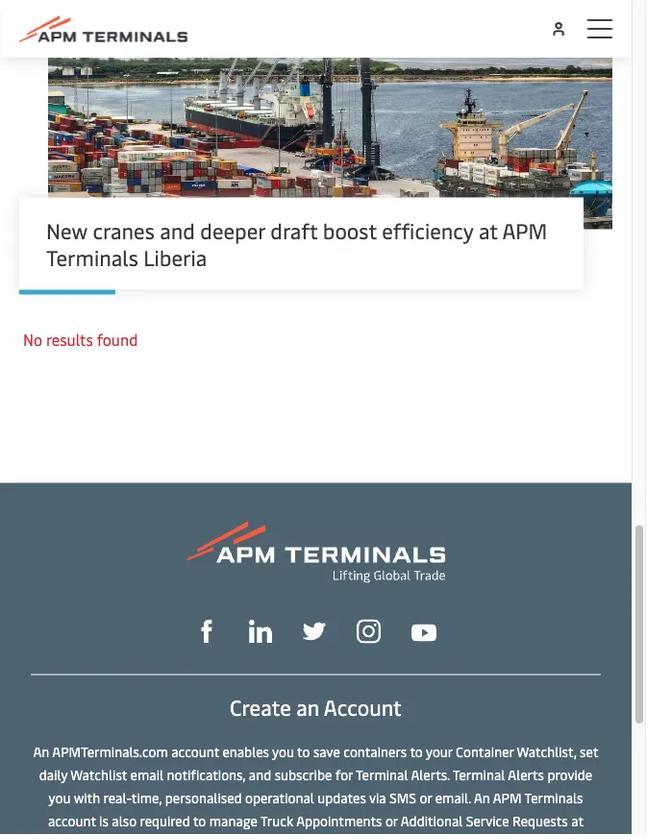 Task type: vqa. For each thing, say whether or not it's contained in the screenshot.
checkbox
no



Task type: describe. For each thing, give the bounding box(es) containing it.
no
[[23, 330, 42, 351]]

account
[[324, 693, 402, 722]]

set
[[580, 743, 599, 761]]

liberia mhc2 1600 image
[[48, 0, 613, 230]]

new
[[46, 216, 88, 245]]

subscribe
[[275, 766, 332, 784]]

alerts
[[508, 766, 544, 784]]

save
[[313, 743, 340, 761]]

watchlist,
[[517, 743, 577, 761]]

apm inside new cranes and deeper draft boost efficiency at apm terminals liberia
[[502, 216, 548, 245]]

requests
[[513, 812, 568, 830]]

notifications,
[[167, 766, 246, 784]]

enables
[[223, 743, 269, 761]]

your
[[426, 743, 453, 761]]

email
[[130, 766, 164, 784]]

you tube link
[[412, 620, 437, 643]]

create an account
[[230, 693, 402, 722]]

0 horizontal spatial to
[[193, 812, 206, 830]]

no results found
[[23, 330, 138, 351]]

an
[[296, 693, 319, 722]]

sms
[[390, 789, 417, 807]]

shape link
[[195, 619, 218, 644]]

and inside an apmterminals.com account enables you to save containers to your container watchlist, set daily watchlist email notifications, and subscribe for terminal alerts. terminal alerts provide you with real-time, personalised operational updates via sms or email. an apm terminals account is also required to manage truck appointments or additional service requests at some terminals.
[[249, 766, 271, 784]]

twitter image
[[303, 621, 326, 644]]

service
[[466, 812, 509, 830]]

with
[[74, 789, 100, 807]]

for
[[335, 766, 353, 784]]

required
[[140, 812, 190, 830]]

Page number field
[[542, 415, 573, 445]]

1 horizontal spatial an
[[474, 789, 490, 807]]

2 horizontal spatial to
[[410, 743, 423, 761]]

and inside new cranes and deeper draft boost efficiency at apm terminals liberia
[[160, 216, 195, 245]]

also
[[112, 812, 137, 830]]

0 horizontal spatial an
[[33, 743, 49, 761]]

is
[[99, 812, 109, 830]]

2 terminal from the left
[[453, 766, 505, 784]]

1 horizontal spatial or
[[420, 789, 432, 807]]

at inside new cranes and deeper draft boost efficiency at apm terminals liberia
[[479, 216, 498, 245]]

appointments
[[296, 812, 382, 830]]

deeper
[[200, 216, 265, 245]]

some
[[268, 835, 301, 836]]

manage
[[209, 812, 258, 830]]

additional
[[401, 812, 463, 830]]

terminals.
[[304, 835, 364, 836]]

updates
[[318, 789, 366, 807]]

time,
[[132, 789, 162, 807]]



Task type: locate. For each thing, give the bounding box(es) containing it.
daily
[[39, 766, 68, 784]]

alerts.
[[411, 766, 450, 784]]

terminals inside new cranes and deeper draft boost efficiency at apm terminals liberia
[[46, 243, 138, 272]]

1 horizontal spatial you
[[272, 743, 294, 761]]

1 horizontal spatial account
[[171, 743, 219, 761]]

apmt footer logo image
[[187, 522, 445, 584]]

terminals inside an apmterminals.com account enables you to save containers to your container watchlist, set daily watchlist email notifications, and subscribe for terminal alerts. terminal alerts provide you with real-time, personalised operational updates via sms or email. an apm terminals account is also required to manage truck appointments or additional service requests at some terminals.
[[525, 789, 583, 807]]

via
[[369, 789, 386, 807]]

provide
[[548, 766, 593, 784]]

1 horizontal spatial at
[[572, 812, 584, 830]]

fill 44 link
[[303, 619, 326, 644]]

0 vertical spatial at
[[479, 216, 498, 245]]

cranes
[[93, 216, 155, 245]]

boost
[[323, 216, 377, 245]]

account
[[171, 743, 219, 761], [48, 812, 96, 830]]

real-
[[103, 789, 132, 807]]

terminals
[[46, 243, 138, 272], [525, 789, 583, 807]]

apm inside an apmterminals.com account enables you to save containers to your container watchlist, set daily watchlist email notifications, and subscribe for terminal alerts. terminal alerts provide you with real-time, personalised operational updates via sms or email. an apm terminals account is also required to manage truck appointments or additional service requests at some terminals.
[[493, 789, 522, 807]]

you up subscribe
[[272, 743, 294, 761]]

at
[[479, 216, 498, 245], [572, 812, 584, 830]]

1 horizontal spatial to
[[297, 743, 310, 761]]

you
[[272, 743, 294, 761], [49, 789, 71, 807]]

containers
[[344, 743, 407, 761]]

instagram image
[[357, 620, 381, 644]]

youtube image
[[412, 625, 437, 642]]

0 vertical spatial terminals
[[46, 243, 138, 272]]

terminal up via
[[356, 766, 408, 784]]

watchlist
[[71, 766, 127, 784]]

1 vertical spatial an
[[474, 789, 490, 807]]

or
[[420, 789, 432, 807], [386, 812, 398, 830]]

to up subscribe
[[297, 743, 310, 761]]

instagram link
[[357, 619, 381, 644]]

0 vertical spatial and
[[160, 216, 195, 245]]

truck
[[260, 812, 294, 830]]

0 vertical spatial apm
[[502, 216, 548, 245]]

1 terminal from the left
[[356, 766, 408, 784]]

you down daily
[[49, 789, 71, 807]]

terminals up requests
[[525, 789, 583, 807]]

to left your
[[410, 743, 423, 761]]

linkedin__x28_alt_x29__3_ link
[[249, 619, 272, 644]]

at inside an apmterminals.com account enables you to save containers to your container watchlist, set daily watchlist email notifications, and subscribe for terminal alerts. terminal alerts provide you with real-time, personalised operational updates via sms or email. an apm terminals account is also required to manage truck appointments or additional service requests at some terminals.
[[572, 812, 584, 830]]

an apmterminals.com account enables you to save containers to your container watchlist, set daily watchlist email notifications, and subscribe for terminal alerts. terminal alerts provide you with real-time, personalised operational updates via sms or email. an apm terminals account is also required to manage truck appointments or additional service requests at some terminals.
[[33, 743, 599, 836]]

1 vertical spatial apm
[[493, 789, 522, 807]]

1 vertical spatial terminals
[[525, 789, 583, 807]]

email.
[[435, 789, 471, 807]]

terminal
[[356, 766, 408, 784], [453, 766, 505, 784]]

facebook image
[[195, 621, 218, 644]]

1 horizontal spatial and
[[249, 766, 271, 784]]

0 horizontal spatial and
[[160, 216, 195, 245]]

and down "enables"
[[249, 766, 271, 784]]

0 vertical spatial an
[[33, 743, 49, 761]]

0 horizontal spatial or
[[386, 812, 398, 830]]

0 horizontal spatial at
[[479, 216, 498, 245]]

0 horizontal spatial terminal
[[356, 766, 408, 784]]

apmterminals.com
[[52, 743, 168, 761]]

efficiency
[[382, 216, 474, 245]]

1 vertical spatial you
[[49, 789, 71, 807]]

and right cranes
[[160, 216, 195, 245]]

an
[[33, 743, 49, 761], [474, 789, 490, 807]]

new cranes and deeper draft boost efficiency at apm terminals liberia
[[46, 216, 548, 272]]

account down the with
[[48, 812, 96, 830]]

liberia
[[143, 243, 207, 272]]

an up daily
[[33, 743, 49, 761]]

or right sms
[[420, 789, 432, 807]]

0 horizontal spatial terminals
[[46, 243, 138, 272]]

linkedin image
[[249, 621, 272, 644]]

at right efficiency
[[479, 216, 498, 245]]

found
[[97, 330, 138, 351]]

new cranes and deeper draft boost efficiency at apm terminals liberia link
[[46, 216, 557, 272]]

1 horizontal spatial terminals
[[525, 789, 583, 807]]

1 horizontal spatial terminal
[[453, 766, 505, 784]]

0 horizontal spatial account
[[48, 812, 96, 830]]

personalised
[[165, 789, 242, 807]]

1 vertical spatial at
[[572, 812, 584, 830]]

container
[[456, 743, 514, 761]]

0 vertical spatial you
[[272, 743, 294, 761]]

to down personalised
[[193, 812, 206, 830]]

0 horizontal spatial you
[[49, 789, 71, 807]]

1 vertical spatial account
[[48, 812, 96, 830]]

1 vertical spatial or
[[386, 812, 398, 830]]

draft
[[271, 216, 318, 245]]

to
[[297, 743, 310, 761], [410, 743, 423, 761], [193, 812, 206, 830]]

results
[[46, 330, 93, 351]]

create
[[230, 693, 291, 722]]

apm
[[502, 216, 548, 245], [493, 789, 522, 807]]

operational
[[245, 789, 314, 807]]

0 vertical spatial account
[[171, 743, 219, 761]]

terminal down container
[[453, 766, 505, 784]]

0 vertical spatial or
[[420, 789, 432, 807]]

terminals left liberia
[[46, 243, 138, 272]]

and
[[160, 216, 195, 245], [249, 766, 271, 784]]

or down sms
[[386, 812, 398, 830]]

1 vertical spatial and
[[249, 766, 271, 784]]

an up service
[[474, 789, 490, 807]]

at right requests
[[572, 812, 584, 830]]

account up notifications,
[[171, 743, 219, 761]]



